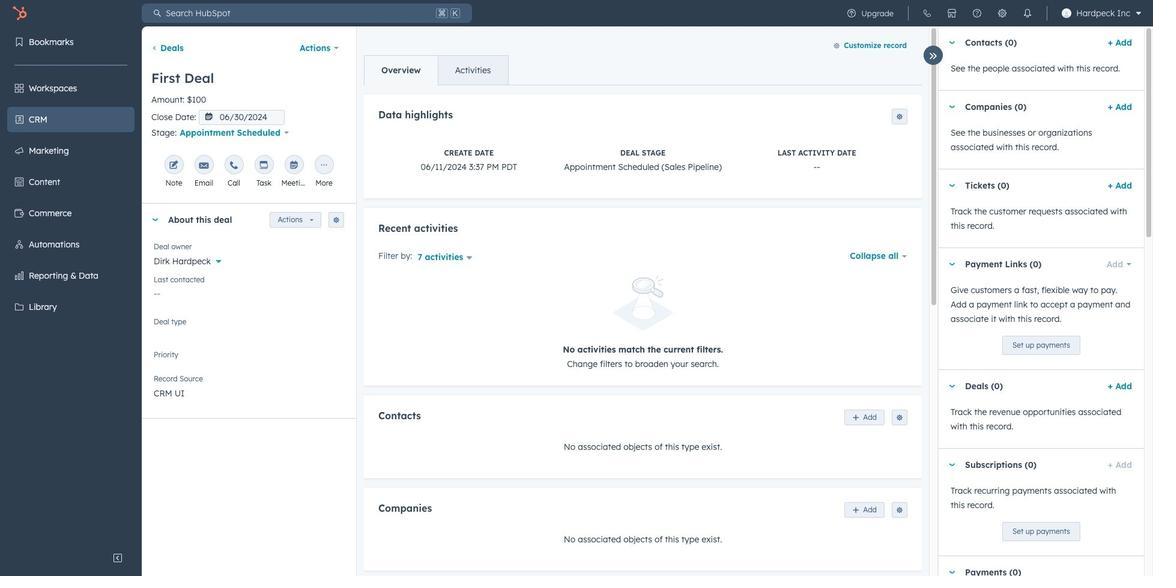 Task type: locate. For each thing, give the bounding box(es) containing it.
0 horizontal spatial menu
[[0, 26, 142, 546]]

alert
[[379, 275, 908, 371]]

1 horizontal spatial menu
[[840, 0, 1147, 26]]

make a phone call image
[[229, 161, 239, 171]]

1 horizontal spatial caret image
[[949, 571, 956, 574]]

menu
[[840, 0, 1147, 26], [0, 26, 142, 546]]

caret image
[[949, 41, 956, 44], [949, 105, 956, 108], [949, 184, 956, 187], [949, 263, 956, 266], [949, 385, 956, 388], [949, 464, 956, 467]]

navigation
[[364, 55, 509, 85]]

schedule a meeting image
[[289, 161, 299, 171]]

5 caret image from the top
[[949, 385, 956, 388]]

manage card settings image
[[333, 217, 340, 224]]

more activities, menu pop up image
[[319, 161, 329, 171]]

0 vertical spatial caret image
[[151, 219, 159, 222]]

dirk hardpeck image
[[1063, 8, 1072, 18]]

create a note image
[[169, 161, 179, 171]]

0 horizontal spatial caret image
[[151, 219, 159, 222]]

3 caret image from the top
[[949, 184, 956, 187]]

marketplaces image
[[948, 8, 957, 18]]

1 vertical spatial caret image
[[949, 571, 956, 574]]

Search HubSpot search field
[[161, 4, 434, 23]]

notifications image
[[1024, 8, 1033, 18]]

caret image
[[151, 219, 159, 222], [949, 571, 956, 574]]



Task type: vqa. For each thing, say whether or not it's contained in the screenshot.
Ruby Anderson icon
no



Task type: describe. For each thing, give the bounding box(es) containing it.
settings image
[[998, 8, 1008, 18]]

-- text field
[[154, 283, 344, 302]]

create a task image
[[259, 161, 269, 171]]

6 caret image from the top
[[949, 464, 956, 467]]

1 caret image from the top
[[949, 41, 956, 44]]

create an email image
[[199, 161, 209, 171]]

bookmarks primary navigation item image
[[14, 37, 24, 47]]

MM/DD/YYYY text field
[[199, 110, 285, 125]]

4 caret image from the top
[[949, 263, 956, 266]]

2 caret image from the top
[[949, 105, 956, 108]]

help image
[[973, 8, 983, 18]]



